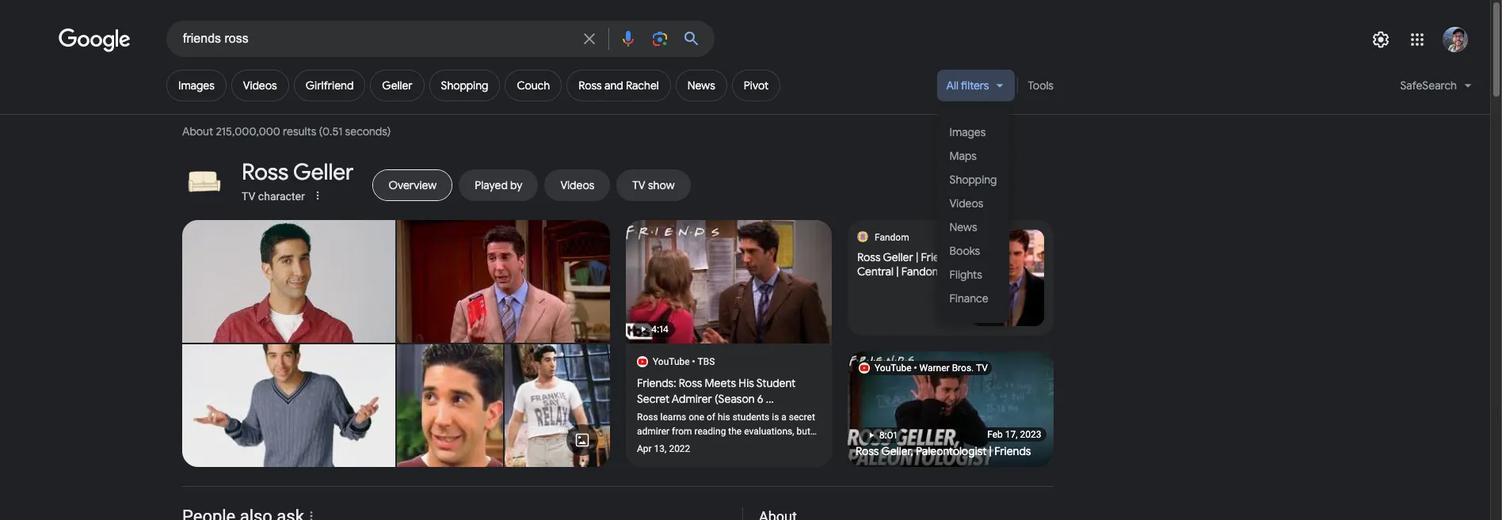 Task type: vqa. For each thing, say whether or not it's contained in the screenshot.
Attractions
no



Task type: locate. For each thing, give the bounding box(es) containing it.
0 vertical spatial friends
[[921, 250, 958, 265]]

geller
[[382, 78, 412, 93], [293, 158, 354, 187], [883, 250, 913, 265]]

(season
[[715, 392, 755, 406]]

13,
[[654, 444, 667, 455]]

boy
[[743, 441, 758, 452]]

tab list
[[182, 158, 1054, 206]]

1 horizontal spatial videos
[[950, 196, 984, 210]]

more options element
[[309, 188, 325, 204]]

ross
[[578, 78, 602, 93], [242, 158, 289, 187], [857, 250, 881, 265], [679, 376, 702, 391], [637, 412, 658, 423], [856, 444, 879, 459]]

news link up books
[[937, 216, 1010, 239]]

geller up more options icon
[[293, 158, 354, 187]]

1 horizontal spatial news
[[950, 220, 977, 234]]

images link up the about
[[166, 70, 226, 101]]

ross for ross geller, paleontologist | friends
[[856, 444, 879, 459]]

0 vertical spatial videos
[[243, 78, 277, 93]]

geller for ross geller | friends central | fandom
[[883, 250, 913, 265]]

friends
[[921, 250, 958, 265], [994, 444, 1031, 459]]

images up maps
[[950, 125, 986, 139]]

a
[[781, 412, 787, 423], [709, 441, 714, 452]]

images link
[[166, 70, 226, 101], [937, 120, 1010, 144]]

menu containing images
[[937, 108, 1010, 323]]

or
[[732, 441, 741, 452]]

• left tbs
[[692, 357, 695, 368]]

215,000,000
[[216, 124, 280, 139]]

friends: ross meets his student secret admirer (season 6 ... ross learns one of his students is a secret admirer from reading the evaluations, but he's unsure if it's a girl or boy student. apr 13, 2022
[[637, 376, 815, 455]]

images up the about
[[178, 78, 215, 93]]

a right the it's
[[709, 441, 714, 452]]

|
[[916, 250, 918, 265], [896, 265, 899, 279], [989, 444, 992, 459]]

friends up flights
[[921, 250, 958, 265]]

1 horizontal spatial shopping
[[950, 172, 997, 187]]

0 vertical spatial videos link
[[231, 70, 289, 101]]

all filters button
[[937, 70, 1015, 108]]

images link for maps
[[937, 120, 1010, 144]]

fandom left flights
[[901, 265, 942, 279]]

0 horizontal spatial images
[[178, 78, 215, 93]]

tv left character
[[242, 190, 255, 203]]

friends down feb 17, 2023 at the right
[[994, 444, 1031, 459]]

1 horizontal spatial images link
[[937, 120, 1010, 144]]

• for tbs
[[692, 357, 695, 368]]

0 vertical spatial images link
[[166, 70, 226, 101]]

learns
[[660, 412, 686, 423]]

tv right bros.
[[976, 363, 988, 374]]

1 horizontal spatial a
[[781, 412, 787, 423]]

shopping link
[[429, 70, 500, 101], [937, 168, 1010, 192]]

0 horizontal spatial news link
[[676, 70, 727, 101]]

1 vertical spatial geller
[[293, 158, 354, 187]]

1 vertical spatial videos link
[[937, 192, 1010, 216]]

shopping link down maps
[[937, 168, 1010, 192]]

videos link up 215,000,000
[[231, 70, 289, 101]]

0 vertical spatial news link
[[676, 70, 727, 101]]

2 horizontal spatial geller
[[883, 250, 913, 265]]

heading
[[759, 508, 1054, 521]]

1 horizontal spatial |
[[916, 250, 918, 265]]

is
[[772, 412, 779, 423]]

warner
[[920, 363, 950, 374]]

youtube right favicon for website that hosts the video
[[875, 363, 912, 374]]

1 horizontal spatial geller
[[382, 78, 412, 93]]

ross and rachel
[[578, 78, 659, 93]]

0 horizontal spatial •
[[692, 357, 695, 368]]

images for videos
[[178, 78, 215, 93]]

1 horizontal spatial •
[[914, 363, 917, 374]]

youtube for youtube • warner bros. tv
[[875, 363, 912, 374]]

images
[[178, 78, 215, 93], [950, 125, 986, 139]]

central
[[857, 265, 894, 279]]

tv
[[242, 190, 255, 203], [976, 363, 988, 374]]

a right is
[[781, 412, 787, 423]]

6
[[757, 392, 763, 406]]

news link
[[676, 70, 727, 101], [937, 216, 1010, 239]]

meets
[[705, 376, 736, 391]]

geller left books
[[883, 250, 913, 265]]

1 vertical spatial tv
[[976, 363, 988, 374]]

1 horizontal spatial friends
[[994, 444, 1031, 459]]

1 vertical spatial shopping link
[[937, 168, 1010, 192]]

1 horizontal spatial youtube
[[875, 363, 912, 374]]

add ross and rachel element
[[578, 78, 659, 93]]

add pivot element
[[744, 78, 769, 93]]

geller down search search field
[[382, 78, 412, 93]]

shopping right add geller element
[[441, 78, 488, 93]]

shopping
[[441, 78, 488, 93], [950, 172, 997, 187]]

student.
[[760, 441, 795, 452]]

fandom up ross geller | friends central | fandom
[[875, 232, 909, 243]]

more options image
[[311, 189, 324, 202]]

ross geller created black mirror's san junipero? image
[[182, 345, 395, 467]]

books link
[[937, 239, 1010, 263]]

videos up books
[[950, 196, 984, 210]]

youtube up the "friends:"
[[653, 357, 690, 368]]

maps link
[[937, 144, 1010, 168]]

girlfriend
[[306, 78, 354, 93]]

about 215,000,000 results (0.51 seconds)
[[182, 124, 393, 139]]

tools button
[[1021, 70, 1061, 101]]

ross for ross geller
[[242, 158, 289, 187]]

videos up 215,000,000
[[243, 78, 277, 93]]

•
[[692, 357, 695, 368], [914, 363, 917, 374]]

maps
[[950, 149, 977, 163]]

admirer
[[672, 392, 712, 406]]

0 horizontal spatial shopping link
[[429, 70, 500, 101]]

favicon for website that hosts the video image
[[860, 364, 869, 373]]

1 horizontal spatial news link
[[937, 216, 1010, 239]]

pivot link
[[732, 70, 781, 101]]

videos
[[243, 78, 277, 93], [950, 196, 984, 210]]

shopping link right add geller element
[[429, 70, 500, 101]]

0 vertical spatial fandom
[[875, 232, 909, 243]]

web result image image
[[972, 230, 1044, 326]]

tbs
[[698, 357, 715, 368]]

0 vertical spatial images
[[178, 78, 215, 93]]

• left warner
[[914, 363, 917, 374]]

menu
[[937, 108, 1010, 323]]

0 vertical spatial news
[[688, 78, 715, 93]]

shopping down the maps 'link'
[[950, 172, 997, 187]]

1 vertical spatial images
[[950, 125, 986, 139]]

news left pivot on the top
[[688, 78, 715, 93]]

students
[[733, 412, 770, 423]]

girlfriend link
[[294, 70, 366, 101]]

• for warner
[[914, 363, 917, 374]]

videos link up books link
[[937, 192, 1010, 216]]

1 vertical spatial fandom
[[901, 265, 942, 279]]

all filters
[[946, 78, 989, 93]]

0 horizontal spatial images link
[[166, 70, 226, 101]]

1 vertical spatial shopping
[[950, 172, 997, 187]]

0 horizontal spatial |
[[896, 265, 899, 279]]

0 horizontal spatial youtube
[[653, 357, 690, 368]]

couch
[[517, 78, 550, 93]]

0 horizontal spatial tv
[[242, 190, 255, 203]]

2022
[[669, 444, 690, 455]]

videos link
[[231, 70, 289, 101], [937, 192, 1010, 216]]

ross inside ross geller | friends central | fandom
[[857, 250, 881, 265]]

(0.51
[[319, 124, 343, 139]]

1 horizontal spatial images
[[950, 125, 986, 139]]

tv style icons of 2020: how friends' ross geller pivoted ... image
[[504, 345, 610, 467]]

0 horizontal spatial friends
[[921, 250, 958, 265]]

0 horizontal spatial geller
[[293, 158, 354, 187]]

geller inside ross geller | friends central | fandom
[[883, 250, 913, 265]]

2 horizontal spatial |
[[989, 444, 992, 459]]

1 vertical spatial images link
[[937, 120, 1010, 144]]

fandom inside ross geller | friends central | fandom
[[901, 265, 942, 279]]

fandom
[[875, 232, 909, 243], [901, 265, 942, 279]]

add couch element
[[517, 78, 550, 93]]

news up books
[[950, 220, 977, 234]]

images link up maps
[[937, 120, 1010, 144]]

1 horizontal spatial tv
[[976, 363, 988, 374]]

17,
[[1005, 429, 1017, 441]]

bros.
[[952, 363, 974, 374]]

flights
[[950, 267, 982, 282]]

student
[[756, 376, 795, 391]]

1 vertical spatial a
[[709, 441, 714, 452]]

geller link
[[370, 70, 424, 101]]

youtube
[[653, 357, 690, 368], [875, 363, 912, 374]]

secret
[[789, 412, 815, 423]]

and
[[604, 78, 623, 93]]

safesearch
[[1400, 78, 1457, 93]]

one
[[689, 412, 704, 423]]

Search search field
[[183, 30, 570, 50]]

news
[[688, 78, 715, 93], [950, 220, 977, 234]]

2 vertical spatial geller
[[883, 250, 913, 265]]

youtube • tbs
[[653, 357, 715, 368]]

0 vertical spatial shopping
[[441, 78, 488, 93]]

None search field
[[0, 20, 715, 57]]

pivot
[[744, 78, 769, 93]]

news link left pivot on the top
[[676, 70, 727, 101]]

0 vertical spatial geller
[[382, 78, 412, 93]]



Task type: describe. For each thing, give the bounding box(es) containing it.
google image
[[59, 29, 132, 52]]

ross geller heading
[[242, 158, 354, 187]]

rachel
[[626, 78, 659, 93]]

if
[[687, 441, 693, 452]]

0 horizontal spatial a
[[709, 441, 714, 452]]

0 horizontal spatial videos link
[[231, 70, 289, 101]]

friends inside ross geller | friends central | fandom
[[921, 250, 958, 265]]

0 vertical spatial tv
[[242, 190, 255, 203]]

the
[[728, 426, 742, 437]]

girl
[[716, 441, 730, 452]]

his
[[739, 376, 754, 391]]

1 vertical spatial videos
[[950, 196, 984, 210]]

it's
[[695, 441, 706, 452]]

0 horizontal spatial shopping
[[441, 78, 488, 93]]

flights link
[[937, 263, 1010, 287]]

0 vertical spatial a
[[781, 412, 787, 423]]

feb
[[987, 429, 1002, 441]]

ross geller
[[242, 158, 354, 187]]

evaluations,
[[744, 426, 794, 437]]

his
[[718, 412, 730, 423]]

1 vertical spatial friends
[[994, 444, 1031, 459]]

he's
[[637, 441, 653, 452]]

images link for videos
[[166, 70, 226, 101]]

youtube • warner bros. tv
[[875, 363, 988, 374]]

search by image image
[[650, 29, 669, 48]]

tv character
[[242, 190, 305, 203]]

character
[[258, 190, 305, 203]]

here's why ross gellar is the worst in 'friends' - purewow image
[[182, 220, 395, 343]]

secret
[[637, 392, 670, 406]]

...
[[766, 392, 774, 406]]

youtube for youtube • tbs
[[653, 357, 690, 368]]

ross and rachel link
[[567, 70, 671, 101]]

reading
[[694, 426, 726, 437]]

0 horizontal spatial videos
[[243, 78, 277, 93]]

search by voice image
[[619, 29, 638, 48]]

but
[[797, 426, 810, 437]]

the friends fan theory that will have you looking twice at ross image
[[397, 345, 503, 467]]

finance link
[[937, 287, 1010, 311]]

0 horizontal spatial news
[[688, 78, 715, 93]]

admirer
[[637, 426, 670, 437]]

seconds)
[[345, 124, 391, 139]]

add girlfriend element
[[306, 78, 354, 93]]

1 vertical spatial news link
[[937, 216, 1010, 239]]

2023
[[1020, 429, 1041, 441]]

apr
[[637, 444, 652, 455]]

ross for ross and rachel
[[578, 78, 602, 93]]

paleontologist
[[916, 444, 987, 459]]

of
[[707, 412, 715, 423]]

ross for ross geller | friends central | fandom
[[857, 250, 881, 265]]

results
[[283, 124, 316, 139]]

feb 17, 2023
[[987, 429, 1041, 441]]

about
[[182, 124, 213, 139]]

books
[[950, 244, 980, 258]]

unsure
[[656, 441, 685, 452]]

couch link
[[505, 70, 562, 101]]

1 horizontal spatial videos link
[[937, 192, 1010, 216]]

tools
[[1028, 78, 1054, 93]]

geller,
[[881, 444, 913, 459]]

add geller element
[[382, 78, 412, 93]]

from
[[672, 426, 692, 437]]

filters
[[961, 78, 989, 93]]

friends:
[[637, 376, 676, 391]]

all
[[946, 78, 959, 93]]

finance
[[950, 291, 988, 305]]

geller for ross geller
[[293, 158, 354, 187]]

images for maps
[[950, 125, 986, 139]]

ross geller, paleontologist | friends
[[856, 444, 1031, 459]]

safesearch button
[[1391, 70, 1482, 108]]

ross geller | friends central | fandom
[[857, 250, 958, 279]]

geller inside geller link
[[382, 78, 412, 93]]

0 vertical spatial shopping link
[[429, 70, 500, 101]]

david schwimmer initially turned down the role of ross in ... image
[[397, 220, 610, 343]]

1 horizontal spatial shopping link
[[937, 168, 1010, 192]]

1 vertical spatial news
[[950, 220, 977, 234]]



